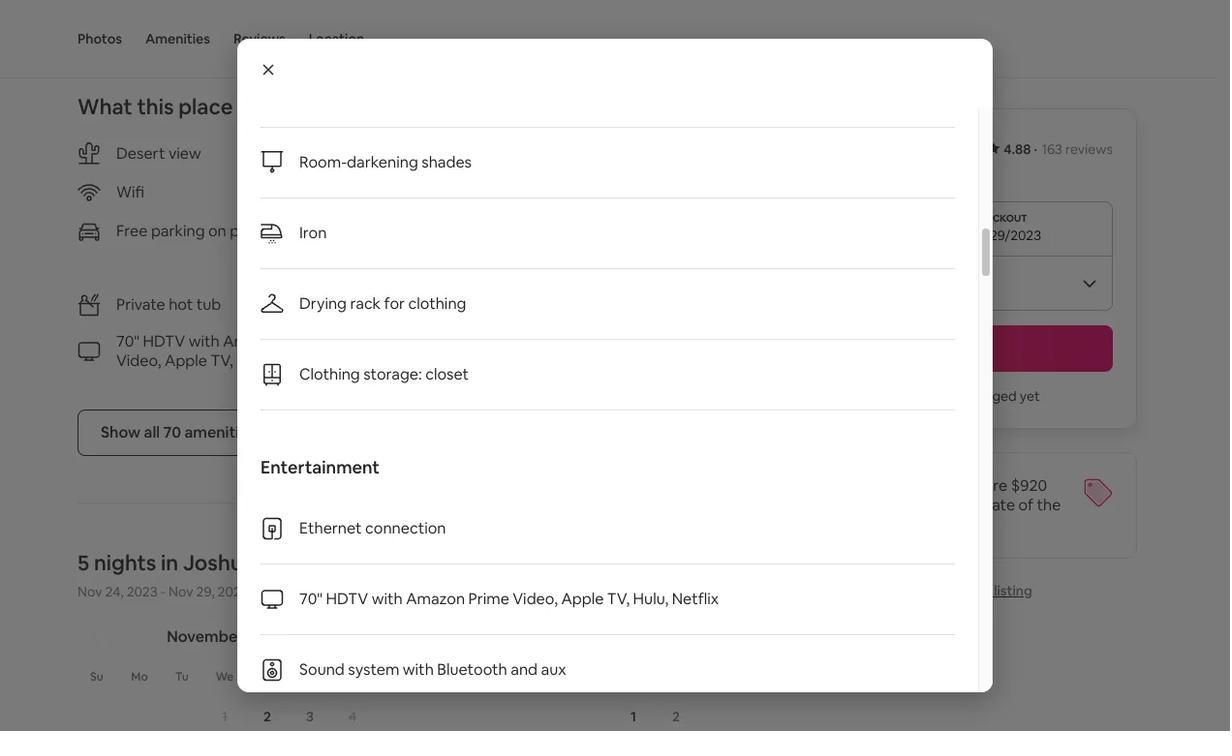 Task type: vqa. For each thing, say whether or not it's contained in the screenshot.
left 4.80 · 5 REVIEWS
no



Task type: locate. For each thing, give the bounding box(es) containing it.
70
[[163, 422, 181, 442]]

0 vertical spatial apple
[[165, 350, 207, 371]]

we
[[216, 669, 234, 685], [540, 669, 558, 685]]

0 vertical spatial video,
[[116, 350, 161, 371]]

1 2 from the left
[[264, 708, 271, 725]]

1 vertical spatial -
[[161, 583, 166, 600]]

1 vertical spatial 70"
[[299, 589, 323, 609]]

tree
[[259, 549, 304, 576]]

1 horizontal spatial the
[[1037, 495, 1061, 515]]

private for private hot tub
[[116, 294, 165, 314]]

0 horizontal spatial this
[[137, 93, 174, 120]]

1 vertical spatial this
[[968, 582, 991, 600]]

0 horizontal spatial we
[[216, 669, 234, 685]]

with down tub
[[189, 331, 220, 351]]

11/29/2023 button
[[809, 202, 1113, 256]]

70" hdtv with amazon prime video, apple tv, hulu, netflix
[[116, 331, 326, 371], [299, 589, 719, 609]]

1 horizontal spatial 1
[[631, 708, 636, 725]]

are
[[985, 476, 1008, 496]]

with up system
[[372, 589, 403, 609]]

aux
[[541, 660, 566, 680]]

70" hdtv with amazon prime video, apple tv, hulu, netflix down tub
[[116, 331, 326, 371]]

0 vertical spatial on
[[208, 220, 226, 241]]

we right and
[[540, 669, 558, 685]]

0 horizontal spatial nov
[[78, 583, 102, 600]]

1 horizontal spatial pool
[[548, 219, 579, 239]]

1 horizontal spatial 2 button
[[655, 696, 698, 731]]

1 horizontal spatial on
[[560, 333, 578, 353]]

this for what
[[137, 93, 174, 120]]

2 the from the left
[[1037, 495, 1061, 515]]

1 vertical spatial amazon
[[406, 589, 465, 609]]

dedicated
[[433, 182, 508, 202]]

1 horizontal spatial tv,
[[607, 589, 630, 609]]

1 horizontal spatial prime
[[468, 589, 509, 609]]

all
[[498, 238, 513, 258], [144, 422, 160, 442]]

2023 right 24,
[[127, 583, 158, 600]]

workspace
[[512, 182, 590, 202]]

0 horizontal spatial prime
[[285, 331, 326, 351]]

this up desert view
[[137, 93, 174, 120]]

video, down private hot tub
[[116, 350, 161, 371]]

4 button
[[331, 696, 374, 731]]

·
[[1034, 140, 1038, 158]]

1 horizontal spatial we
[[540, 669, 558, 685]]

this
[[137, 93, 174, 120], [968, 582, 991, 600]]

this left listing on the right
[[968, 582, 991, 600]]

0 horizontal spatial tu
[[175, 669, 189, 685]]

photos button
[[78, 0, 122, 78]]

prime
[[285, 331, 326, 351], [468, 589, 509, 609]]

the left avg.
[[875, 495, 899, 515]]

be
[[946, 388, 962, 405]]

tub
[[196, 294, 221, 314]]

clothing
[[408, 294, 466, 314]]

0 vertical spatial hulu,
[[237, 350, 272, 371]]

1 horizontal spatial mo
[[456, 669, 473, 685]]

with right system
[[403, 660, 434, 680]]

video, inside what this place offers dialog
[[513, 589, 558, 609]]

0 vertical spatial private
[[433, 219, 483, 239]]

tu down 'december'
[[500, 669, 513, 685]]

we down november 2023 at the bottom left of the page
[[216, 669, 234, 685]]

dedicated workspace
[[433, 182, 590, 202]]

0 vertical spatial -
[[583, 219, 589, 239]]

0 horizontal spatial netflix
[[275, 350, 322, 371]]

1 vertical spatial apple
[[561, 589, 604, 609]]

0 horizontal spatial 1 button
[[203, 696, 246, 731]]

on
[[208, 220, 226, 241], [560, 333, 578, 353]]

1 vertical spatial netflix
[[672, 589, 719, 609]]

the
[[875, 495, 899, 515], [1037, 495, 1061, 515]]

70"
[[116, 331, 140, 351], [299, 589, 323, 609]]

this for report
[[968, 582, 991, 600]]

2023
[[127, 583, 158, 600], [218, 583, 249, 600], [247, 626, 283, 647], [571, 626, 607, 647]]

1 horizontal spatial amazon
[[406, 589, 465, 609]]

- inside private outdoor pool - available all year, open 24 hours, lap pool
[[583, 219, 589, 239]]

hours,
[[433, 257, 477, 278]]

1 horizontal spatial this
[[968, 582, 991, 600]]

pool down the workspace
[[548, 219, 579, 239]]

0 horizontal spatial 2 button
[[246, 696, 289, 731]]

0 horizontal spatial pool
[[505, 257, 537, 278]]

1 horizontal spatial apple
[[561, 589, 604, 609]]

70" hdtv with amazon prime video, apple tv, hulu, netflix up 'december'
[[299, 589, 719, 609]]

1 horizontal spatial 2
[[672, 708, 680, 725]]

0 horizontal spatial 1
[[222, 708, 228, 725]]

1 vertical spatial hdtv
[[326, 589, 368, 609]]

-
[[583, 219, 589, 239], [161, 583, 166, 600]]

pets allowed
[[433, 294, 523, 314]]

2 mo from the left
[[456, 669, 473, 685]]

with
[[189, 331, 220, 351], [372, 589, 403, 609], [403, 660, 434, 680]]

0 vertical spatial with
[[189, 331, 220, 351]]

2 tu from the left
[[500, 669, 513, 685]]

entertainment
[[261, 456, 380, 479]]

70" down 'tree'
[[299, 589, 323, 609]]

0 vertical spatial tv,
[[211, 350, 233, 371]]

sound
[[299, 660, 345, 680]]

1 nov from the left
[[78, 583, 102, 600]]

1 vertical spatial tv,
[[607, 589, 630, 609]]

1 horizontal spatial video,
[[513, 589, 558, 609]]

on right cameras
[[560, 333, 578, 353]]

- left 24
[[583, 219, 589, 239]]

1 1 button from the left
[[203, 696, 246, 731]]

0 horizontal spatial amazon
[[223, 331, 282, 351]]

163
[[1042, 140, 1063, 158]]

mo
[[131, 669, 148, 685], [456, 669, 473, 685]]

hdtv
[[143, 331, 185, 351], [326, 589, 368, 609]]

video, up 'december'
[[513, 589, 558, 609]]

apple up december 2023 on the left bottom of the page
[[561, 589, 604, 609]]

offers
[[238, 93, 297, 120]]

1 horizontal spatial 1 button
[[612, 696, 655, 731]]

0 horizontal spatial all
[[144, 422, 160, 442]]

0 horizontal spatial private
[[116, 294, 165, 314]]

0 vertical spatial this
[[137, 93, 174, 120]]

charged
[[965, 388, 1017, 405]]

on for cameras
[[560, 333, 578, 353]]

1 horizontal spatial all
[[498, 238, 513, 258]]

netflix
[[275, 350, 322, 371], [672, 589, 719, 609]]

all left year,
[[498, 238, 513, 258]]

1 horizontal spatial su
[[415, 669, 428, 685]]

room-darkening shades
[[299, 152, 472, 172]]

apple inside what this place offers dialog
[[561, 589, 604, 609]]

0 horizontal spatial mo
[[131, 669, 148, 685]]

0 vertical spatial 70"
[[116, 331, 140, 351]]

70" down private hot tub
[[116, 331, 140, 351]]

system
[[348, 660, 399, 680]]

1 vertical spatial pool
[[505, 257, 537, 278]]

cameras
[[495, 333, 556, 353]]

1 vertical spatial prime
[[468, 589, 509, 609]]

1 horizontal spatial 70"
[[299, 589, 323, 609]]

fr
[[305, 669, 315, 685]]

year,
[[517, 238, 550, 258]]

1 vertical spatial video,
[[513, 589, 558, 609]]

1 horizontal spatial -
[[583, 219, 589, 239]]

0 horizontal spatial hdtv
[[143, 331, 185, 351]]

hdtv down private hot tub
[[143, 331, 185, 351]]

0 horizontal spatial 2
[[264, 708, 271, 725]]

0 horizontal spatial 70"
[[116, 331, 140, 351]]

70" hdtv with amazon prime video, apple tv, hulu, netflix inside what this place offers dialog
[[299, 589, 719, 609]]

70" inside what this place offers dialog
[[299, 589, 323, 609]]

prime up clothing
[[285, 331, 326, 351]]

reserve
[[932, 338, 990, 358]]

1 vertical spatial on
[[560, 333, 578, 353]]

1 horizontal spatial netflix
[[672, 589, 719, 609]]

1 tu from the left
[[175, 669, 189, 685]]

listing
[[994, 582, 1032, 600]]

nov left 24,
[[78, 583, 102, 600]]

private
[[433, 219, 483, 239], [116, 294, 165, 314]]

drying rack for clothing
[[299, 294, 466, 314]]

1 button
[[203, 696, 246, 731], [612, 696, 655, 731]]

1 vertical spatial with
[[372, 589, 403, 609]]

kitchen
[[433, 143, 488, 163]]

5
[[78, 549, 89, 576]]

all inside button
[[144, 422, 160, 442]]

open
[[554, 238, 590, 258]]

2 2 from the left
[[672, 708, 680, 725]]

private left hot
[[116, 294, 165, 314]]

0 horizontal spatial -
[[161, 583, 166, 600]]

1 we from the left
[[216, 669, 234, 685]]

private outdoor pool - available all year, open 24 hours, lap pool
[[433, 219, 611, 278]]

1 the from the left
[[875, 495, 899, 515]]

2 we from the left
[[540, 669, 558, 685]]

parking
[[151, 220, 205, 241]]

1 horizontal spatial hdtv
[[326, 589, 368, 609]]

0 horizontal spatial su
[[90, 669, 104, 685]]

1 vertical spatial all
[[144, 422, 160, 442]]

- down in
[[161, 583, 166, 600]]

0 horizontal spatial apple
[[165, 350, 207, 371]]

nov left 29,
[[169, 583, 193, 600]]

private up hours,
[[433, 219, 483, 239]]

prime up 'december'
[[468, 589, 509, 609]]

2 2 button from the left
[[655, 696, 698, 731]]

0 horizontal spatial the
[[875, 495, 899, 515]]

than
[[839, 495, 871, 515]]

on for parking
[[208, 220, 226, 241]]

free
[[116, 220, 148, 241]]

2 su from the left
[[415, 669, 428, 685]]

0 vertical spatial amazon
[[223, 331, 282, 351]]

1 horizontal spatial private
[[433, 219, 483, 239]]

nov
[[78, 583, 102, 600], [169, 583, 193, 600]]

1 vertical spatial 70" hdtv with amazon prime video, apple tv, hulu, netflix
[[299, 589, 719, 609]]

pool right lap
[[505, 257, 537, 278]]

hdtv down ethernet
[[326, 589, 368, 609]]

0 vertical spatial all
[[498, 238, 513, 258]]

1 horizontal spatial nov
[[169, 583, 193, 600]]

0 vertical spatial prime
[[285, 331, 326, 351]]

outdoor
[[486, 219, 544, 239]]

24
[[594, 238, 611, 258]]

on right parking
[[208, 220, 226, 241]]

clothing storage: closet
[[299, 364, 469, 385]]

apple down hot
[[165, 350, 207, 371]]

private for private outdoor pool - available all year, open 24 hours, lap pool
[[433, 219, 483, 239]]

0 horizontal spatial video,
[[116, 350, 161, 371]]

private inside private outdoor pool - available all year, open 24 hours, lap pool
[[433, 219, 483, 239]]

show all 70 amenities
[[101, 422, 256, 442]]

the right of
[[1037, 495, 1061, 515]]

1 horizontal spatial tu
[[500, 669, 513, 685]]

premises
[[230, 220, 294, 241]]

0 vertical spatial pool
[[548, 219, 579, 239]]

less
[[809, 495, 836, 515]]

4.88
[[1004, 140, 1031, 158]]

1 vertical spatial private
[[116, 294, 165, 314]]

0 horizontal spatial hulu,
[[237, 350, 272, 371]]

tu down the november
[[175, 669, 189, 685]]

1 horizontal spatial hulu,
[[633, 589, 669, 609]]

all left 70
[[144, 422, 160, 442]]

2 button
[[246, 696, 289, 731], [655, 696, 698, 731]]

amazon
[[223, 331, 282, 351], [406, 589, 465, 609]]

1 vertical spatial hulu,
[[633, 589, 669, 609]]

0 horizontal spatial on
[[208, 220, 226, 241]]



Task type: describe. For each thing, give the bounding box(es) containing it.
available
[[433, 238, 495, 258]]

amazon inside what this place offers dialog
[[406, 589, 465, 609]]

reviews
[[233, 30, 286, 47]]

your dates are $920 less than the avg. nightly rate of the last 60 days.
[[809, 476, 1061, 535]]

11/29/2023
[[973, 227, 1042, 244]]

2023 right 'december'
[[571, 626, 607, 647]]

what this place offers dialog
[[237, 0, 993, 731]]

clothing
[[299, 364, 360, 385]]

reviews
[[1066, 140, 1113, 158]]

free parking on premises
[[116, 220, 294, 241]]

of
[[1019, 495, 1034, 515]]

nights
[[94, 549, 156, 576]]

closet
[[425, 364, 469, 385]]

in
[[161, 549, 178, 576]]

dates
[[942, 476, 982, 496]]

0 vertical spatial netflix
[[275, 350, 322, 371]]

2 vertical spatial with
[[403, 660, 434, 680]]

amenities button
[[145, 0, 210, 78]]

$920
[[1011, 476, 1047, 496]]

last
[[809, 514, 834, 535]]

storage:
[[363, 364, 422, 385]]

sa
[[346, 669, 359, 685]]

drying
[[299, 294, 347, 314]]

ethernet connection
[[299, 518, 446, 539]]

1 2 button from the left
[[246, 696, 289, 731]]

location button
[[309, 0, 364, 78]]

4
[[349, 708, 357, 725]]

show all 70 amenities button
[[78, 409, 279, 456]]

report this listing button
[[890, 582, 1032, 600]]

4.88 · 163 reviews
[[1004, 140, 1113, 158]]

days.
[[859, 514, 896, 535]]

desert view
[[116, 143, 201, 163]]

location
[[309, 30, 364, 47]]

for
[[384, 294, 405, 314]]

all inside private outdoor pool - available all year, open 24 hours, lap pool
[[498, 238, 513, 258]]

tv, inside what this place offers dialog
[[607, 589, 630, 609]]

private hot tub
[[116, 294, 221, 314]]

place
[[178, 93, 233, 120]]

rack
[[350, 294, 381, 314]]

hdtv inside what this place offers dialog
[[326, 589, 368, 609]]

amazon inside 70" hdtv with amazon prime video, apple tv, hulu, netflix
[[223, 331, 282, 351]]

5 nights in joshua tree nov 24, 2023 - nov 29, 2023
[[78, 549, 304, 600]]

ethernet
[[299, 518, 362, 539]]

iron
[[299, 223, 327, 243]]

th
[[260, 669, 274, 685]]

you won't be charged yet
[[882, 388, 1040, 405]]

prime inside what this place offers dialog
[[468, 589, 509, 609]]

sound system with bluetooth and aux
[[299, 660, 566, 680]]

yet
[[1020, 388, 1040, 405]]

pets
[[433, 294, 464, 314]]

reserve button
[[809, 326, 1113, 372]]

2 nov from the left
[[169, 583, 193, 600]]

desert
[[116, 143, 165, 163]]

what this place offers
[[78, 93, 297, 120]]

report
[[921, 582, 965, 600]]

room-
[[299, 152, 347, 172]]

security cameras on property
[[433, 333, 645, 353]]

november 2023
[[167, 626, 283, 647]]

property
[[581, 333, 645, 353]]

avg.
[[902, 495, 931, 515]]

amenities
[[145, 30, 210, 47]]

0 vertical spatial hdtv
[[143, 331, 185, 351]]

hot
[[169, 294, 193, 314]]

nightly
[[935, 495, 983, 515]]

reviews button
[[233, 0, 286, 78]]

- inside 5 nights in joshua tree nov 24, 2023 - nov 29, 2023
[[161, 583, 166, 600]]

2 1 button from the left
[[612, 696, 655, 731]]

24,
[[105, 583, 124, 600]]

netflix inside what this place offers dialog
[[672, 589, 719, 609]]

security
[[433, 333, 492, 353]]

1 su from the left
[[90, 669, 104, 685]]

amenities
[[184, 422, 256, 442]]

shades
[[422, 152, 472, 172]]

1 1 from the left
[[222, 708, 228, 725]]

60
[[838, 514, 856, 535]]

0 vertical spatial 70" hdtv with amazon prime video, apple tv, hulu, netflix
[[116, 331, 326, 371]]

2023 up th
[[247, 626, 283, 647]]

wifi
[[116, 182, 144, 202]]

rate
[[987, 495, 1015, 515]]

and
[[511, 660, 538, 680]]

2 1 from the left
[[631, 708, 636, 725]]

2023 right 29,
[[218, 583, 249, 600]]

29,
[[196, 583, 215, 600]]

0 horizontal spatial tv,
[[211, 350, 233, 371]]

your
[[906, 476, 938, 496]]

allowed
[[468, 294, 523, 314]]

november
[[167, 626, 244, 647]]

bluetooth
[[437, 660, 507, 680]]

calendar application
[[54, 606, 1230, 731]]

1 mo from the left
[[131, 669, 148, 685]]

view
[[168, 143, 201, 163]]

3 button
[[289, 696, 331, 731]]

december
[[490, 626, 568, 647]]

darkening
[[347, 152, 418, 172]]

lap
[[480, 257, 502, 278]]

hulu, inside what this place offers dialog
[[633, 589, 669, 609]]

3
[[306, 708, 314, 725]]

show
[[101, 422, 141, 442]]



